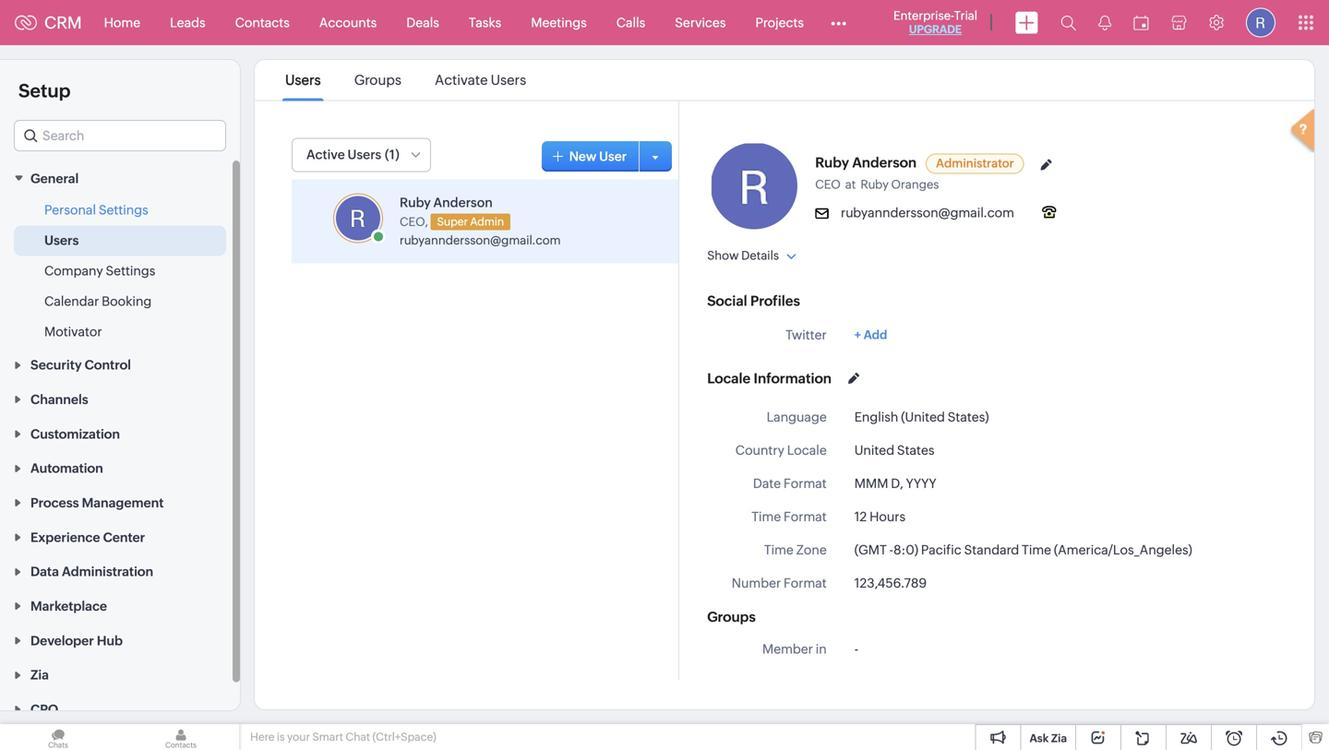 Task type: locate. For each thing, give the bounding box(es) containing it.
member
[[762, 642, 813, 657]]

settings down general dropdown button
[[99, 202, 148, 217]]

twitter
[[786, 328, 827, 342]]

anderson up ceo at ruby oranges
[[852, 154, 917, 171]]

format for date format
[[784, 476, 827, 491]]

smart
[[312, 731, 343, 743]]

1 vertical spatial locale
[[787, 443, 827, 458]]

here is your smart chat (ctrl+space)
[[250, 731, 436, 743]]

chat
[[346, 731, 370, 743]]

0 horizontal spatial groups
[[354, 72, 402, 88]]

ruby up "ceo"
[[815, 154, 849, 171]]

yyyy
[[906, 476, 936, 491]]

ask
[[1030, 732, 1049, 745]]

12 hours
[[854, 509, 906, 524]]

calls
[[616, 15, 645, 30]]

automation
[[30, 461, 103, 476]]

0 vertical spatial locale
[[707, 370, 751, 387]]

1 horizontal spatial anderson
[[852, 154, 917, 171]]

zia up the cpq
[[30, 668, 49, 683]]

process management
[[30, 496, 164, 510]]

1 format from the top
[[784, 476, 827, 491]]

contacts
[[235, 15, 290, 30]]

0 vertical spatial users link
[[282, 72, 324, 88]]

contacts image
[[123, 725, 239, 750]]

booking
[[102, 294, 152, 309]]

groups
[[354, 72, 402, 88], [707, 609, 756, 625]]

new user
[[569, 149, 627, 164]]

meetings link
[[516, 0, 602, 45]]

accounts
[[319, 15, 377, 30]]

0 vertical spatial groups
[[354, 72, 402, 88]]

0 horizontal spatial anderson
[[433, 195, 493, 210]]

ruby down ruby anderson
[[861, 178, 889, 192]]

country locale
[[735, 443, 827, 458]]

ruby for ruby anderson
[[815, 154, 849, 171]]

1 horizontal spatial users link
[[282, 72, 324, 88]]

date
[[753, 476, 781, 491]]

anderson inside ruby anderson ceo, super admin rubyanndersson@gmail.com
[[433, 195, 493, 210]]

1 vertical spatial zia
[[1051, 732, 1067, 745]]

contacts link
[[220, 0, 304, 45]]

upgrade
[[909, 23, 962, 36]]

cpq button
[[0, 692, 240, 726]]

2 vertical spatial ruby
[[400, 195, 431, 210]]

0 horizontal spatial rubyanndersson@gmail.com
[[400, 234, 561, 247]]

0 vertical spatial anderson
[[852, 154, 917, 171]]

1 vertical spatial settings
[[106, 263, 155, 278]]

activate
[[435, 72, 488, 88]]

None field
[[14, 120, 226, 151]]

rubyanndersson@gmail.com down "admin"
[[400, 234, 561, 247]]

1 horizontal spatial rubyanndersson@gmail.com
[[841, 205, 1014, 220]]

0 vertical spatial rubyanndersson@gmail.com
[[841, 205, 1014, 220]]

ruby for ruby anderson ceo, super admin rubyanndersson@gmail.com
[[400, 195, 431, 210]]

tasks link
[[454, 0, 516, 45]]

format for number format
[[784, 576, 827, 591]]

1 vertical spatial users link
[[44, 231, 79, 250]]

0 horizontal spatial zia
[[30, 668, 49, 683]]

users link down contacts
[[282, 72, 324, 88]]

users down personal on the left top of page
[[44, 233, 79, 248]]

2 horizontal spatial users
[[491, 72, 526, 88]]

activate users link
[[432, 72, 529, 88]]

show
[[707, 249, 739, 263]]

format down zone
[[784, 576, 827, 591]]

administration
[[62, 565, 153, 579]]

groups down accounts link
[[354, 72, 402, 88]]

+
[[854, 328, 861, 342]]

company
[[44, 263, 103, 278]]

list
[[269, 60, 543, 100]]

users down contacts
[[285, 72, 321, 88]]

zia right 'ask'
[[1051, 732, 1067, 745]]

ruby
[[815, 154, 849, 171], [861, 178, 889, 192], [400, 195, 431, 210]]

data
[[30, 565, 59, 579]]

(america/los_angeles)
[[1054, 543, 1192, 557]]

date format
[[753, 476, 827, 491]]

projects link
[[741, 0, 819, 45]]

0 vertical spatial ruby
[[815, 154, 849, 171]]

anderson
[[852, 154, 917, 171], [433, 195, 493, 210]]

home
[[104, 15, 140, 30]]

security
[[30, 358, 82, 373]]

0 vertical spatial format
[[784, 476, 827, 491]]

d,
[[891, 476, 903, 491]]

states)
[[948, 410, 989, 425]]

users right activate
[[491, 72, 526, 88]]

zia inside dropdown button
[[30, 668, 49, 683]]

format up time format
[[784, 476, 827, 491]]

0 horizontal spatial users
[[44, 233, 79, 248]]

1 vertical spatial ruby
[[861, 178, 889, 192]]

company settings
[[44, 263, 155, 278]]

0 vertical spatial zia
[[30, 668, 49, 683]]

locale
[[707, 370, 751, 387], [787, 443, 827, 458]]

oranges
[[891, 178, 939, 192]]

12
[[854, 509, 867, 524]]

1 horizontal spatial ruby
[[815, 154, 849, 171]]

users link down personal on the left top of page
[[44, 231, 79, 250]]

0 horizontal spatial users link
[[44, 231, 79, 250]]

locale left "information"
[[707, 370, 751, 387]]

(gmt -8:0) pacific standard time (america/los_angeles)
[[854, 543, 1192, 557]]

settings up booking at the left of page
[[106, 263, 155, 278]]

rubyanndersson@gmail.com down oranges
[[841, 205, 1014, 220]]

services
[[675, 15, 726, 30]]

1 vertical spatial rubyanndersson@gmail.com
[[400, 234, 561, 247]]

center
[[103, 530, 145, 545]]

0 horizontal spatial -
[[854, 642, 858, 657]]

active users (1)
[[306, 147, 399, 162]]

ceo
[[815, 178, 841, 192]]

1 vertical spatial groups
[[707, 609, 756, 625]]

2 format from the top
[[784, 509, 827, 524]]

time down date
[[751, 509, 781, 524]]

developer hub button
[[0, 623, 240, 658]]

setup
[[18, 80, 71, 102]]

-
[[889, 543, 893, 557], [854, 642, 858, 657]]

member in
[[762, 642, 827, 657]]

company settings link
[[44, 262, 155, 280]]

information
[[754, 370, 832, 387]]

show details link
[[707, 249, 797, 263]]

format up zone
[[784, 509, 827, 524]]

anderson for ruby anderson
[[852, 154, 917, 171]]

2 horizontal spatial ruby
[[861, 178, 889, 192]]

3 format from the top
[[784, 576, 827, 591]]

here
[[250, 731, 275, 743]]

groups down number
[[707, 609, 756, 625]]

experience
[[30, 530, 100, 545]]

1 horizontal spatial -
[[889, 543, 893, 557]]

0 vertical spatial settings
[[99, 202, 148, 217]]

locale down language
[[787, 443, 827, 458]]

1 horizontal spatial locale
[[787, 443, 827, 458]]

time left zone
[[764, 543, 794, 557]]

standard
[[964, 543, 1019, 557]]

anderson up super
[[433, 195, 493, 210]]

ruby inside ruby anderson ceo, super admin rubyanndersson@gmail.com
[[400, 195, 431, 210]]

settings inside "link"
[[99, 202, 148, 217]]

0 horizontal spatial ruby
[[400, 195, 431, 210]]

0 vertical spatial -
[[889, 543, 893, 557]]

ruby up ceo,
[[400, 195, 431, 210]]

new
[[569, 149, 597, 164]]

1 vertical spatial format
[[784, 509, 827, 524]]

1 vertical spatial -
[[854, 642, 858, 657]]

2 vertical spatial format
[[784, 576, 827, 591]]

process
[[30, 496, 79, 510]]

- right (gmt
[[889, 543, 893, 557]]

settings for company settings
[[106, 263, 155, 278]]

united states
[[854, 443, 935, 458]]

activate users
[[435, 72, 526, 88]]

general button
[[0, 161, 240, 195]]

social
[[707, 293, 747, 309]]

data administration button
[[0, 554, 240, 589]]

1 vertical spatial anderson
[[433, 195, 493, 210]]

- right in
[[854, 642, 858, 657]]

rubyanndersson@gmail.com
[[841, 205, 1014, 220], [400, 234, 561, 247]]

experience center button
[[0, 520, 240, 554]]

create menu image
[[1015, 12, 1038, 34]]

leads link
[[155, 0, 220, 45]]

language
[[767, 410, 827, 425]]

leads
[[170, 15, 205, 30]]

signals image
[[1098, 15, 1111, 30]]

user
[[599, 149, 627, 164]]

1 horizontal spatial groups
[[707, 609, 756, 625]]



Task type: describe. For each thing, give the bounding box(es) containing it.
states
[[897, 443, 935, 458]]

english (united states)
[[854, 410, 989, 425]]

home link
[[89, 0, 155, 45]]

(united
[[901, 410, 945, 425]]

0 horizontal spatial locale
[[707, 370, 751, 387]]

create menu element
[[1004, 0, 1049, 45]]

hub
[[97, 634, 123, 648]]

mmm d, yyyy
[[854, 476, 936, 491]]

chats image
[[0, 725, 116, 750]]

channels
[[30, 392, 88, 407]]

developer
[[30, 634, 94, 648]]

customization
[[30, 427, 120, 442]]

country
[[735, 443, 784, 458]]

format for time format
[[784, 509, 827, 524]]

experience center
[[30, 530, 145, 545]]

control
[[85, 358, 131, 373]]

locale information
[[707, 370, 832, 387]]

Search text field
[[15, 121, 225, 150]]

zia button
[[0, 658, 240, 692]]

marketplace
[[30, 599, 107, 614]]

social profiles
[[707, 293, 800, 309]]

crm
[[44, 13, 82, 32]]

profiles
[[750, 293, 800, 309]]

time format
[[751, 509, 827, 524]]

number format
[[732, 576, 827, 591]]

signals element
[[1087, 0, 1122, 45]]

logo image
[[15, 15, 37, 30]]

calendar booking
[[44, 294, 152, 309]]

time for time zone
[[764, 543, 794, 557]]

1 horizontal spatial users
[[285, 72, 321, 88]]

in
[[816, 642, 827, 657]]

data administration
[[30, 565, 153, 579]]

rubyanndersson@gmail.com link
[[400, 234, 561, 247]]

services link
[[660, 0, 741, 45]]

active
[[306, 147, 345, 162]]

(ctrl+space)
[[372, 731, 436, 743]]

ceo,
[[400, 215, 428, 229]]

1 horizontal spatial zia
[[1051, 732, 1067, 745]]

settings for personal settings
[[99, 202, 148, 217]]

search element
[[1049, 0, 1087, 45]]

admin
[[470, 216, 504, 228]]

security control button
[[0, 347, 240, 382]]

calendar
[[44, 294, 99, 309]]

mmm
[[854, 476, 888, 491]]

add
[[864, 328, 887, 342]]

at
[[845, 178, 856, 192]]

users inside 'general' 'region'
[[44, 233, 79, 248]]

general region
[[0, 195, 240, 347]]

Other Modules field
[[819, 8, 858, 37]]

meetings
[[531, 15, 587, 30]]

customization button
[[0, 416, 240, 451]]

show details
[[707, 249, 779, 263]]

(gmt
[[854, 543, 887, 557]]

calendar booking link
[[44, 292, 152, 310]]

hours
[[870, 509, 906, 524]]

list containing users
[[269, 60, 543, 100]]

zone
[[796, 543, 827, 557]]

projects
[[755, 15, 804, 30]]

pacific
[[921, 543, 962, 557]]

personal
[[44, 202, 96, 217]]

anderson for ruby anderson ceo, super admin rubyanndersson@gmail.com
[[433, 195, 493, 210]]

ruby oranges link
[[861, 178, 944, 192]]

calendar image
[[1133, 15, 1149, 30]]

ruby anderson
[[815, 154, 917, 171]]

123,456.789
[[854, 576, 927, 591]]

time for time format
[[751, 509, 781, 524]]

8:0)
[[893, 543, 918, 557]]

time zone
[[764, 543, 827, 557]]

new user button
[[542, 141, 645, 172]]

administrator
[[936, 156, 1014, 170]]

motivator link
[[44, 322, 102, 341]]

your
[[287, 731, 310, 743]]

number
[[732, 576, 781, 591]]

process management button
[[0, 485, 240, 520]]

search image
[[1061, 15, 1076, 30]]

personal settings
[[44, 202, 148, 217]]

profile image
[[1246, 8, 1276, 37]]

accounts link
[[304, 0, 392, 45]]

enterprise-
[[893, 9, 954, 23]]

profile element
[[1235, 0, 1287, 45]]

ruby anderson ceo, super admin rubyanndersson@gmail.com
[[400, 195, 561, 247]]

deals
[[406, 15, 439, 30]]

time right standard
[[1022, 543, 1051, 557]]

security control
[[30, 358, 131, 373]]

ask zia
[[1030, 732, 1067, 745]]

enterprise-trial upgrade
[[893, 9, 977, 36]]

groups link
[[351, 72, 404, 88]]

tasks
[[469, 15, 501, 30]]

channels button
[[0, 382, 240, 416]]

united
[[854, 443, 894, 458]]

cpq
[[30, 702, 58, 717]]



Task type: vqa. For each thing, say whether or not it's contained in the screenshot.


